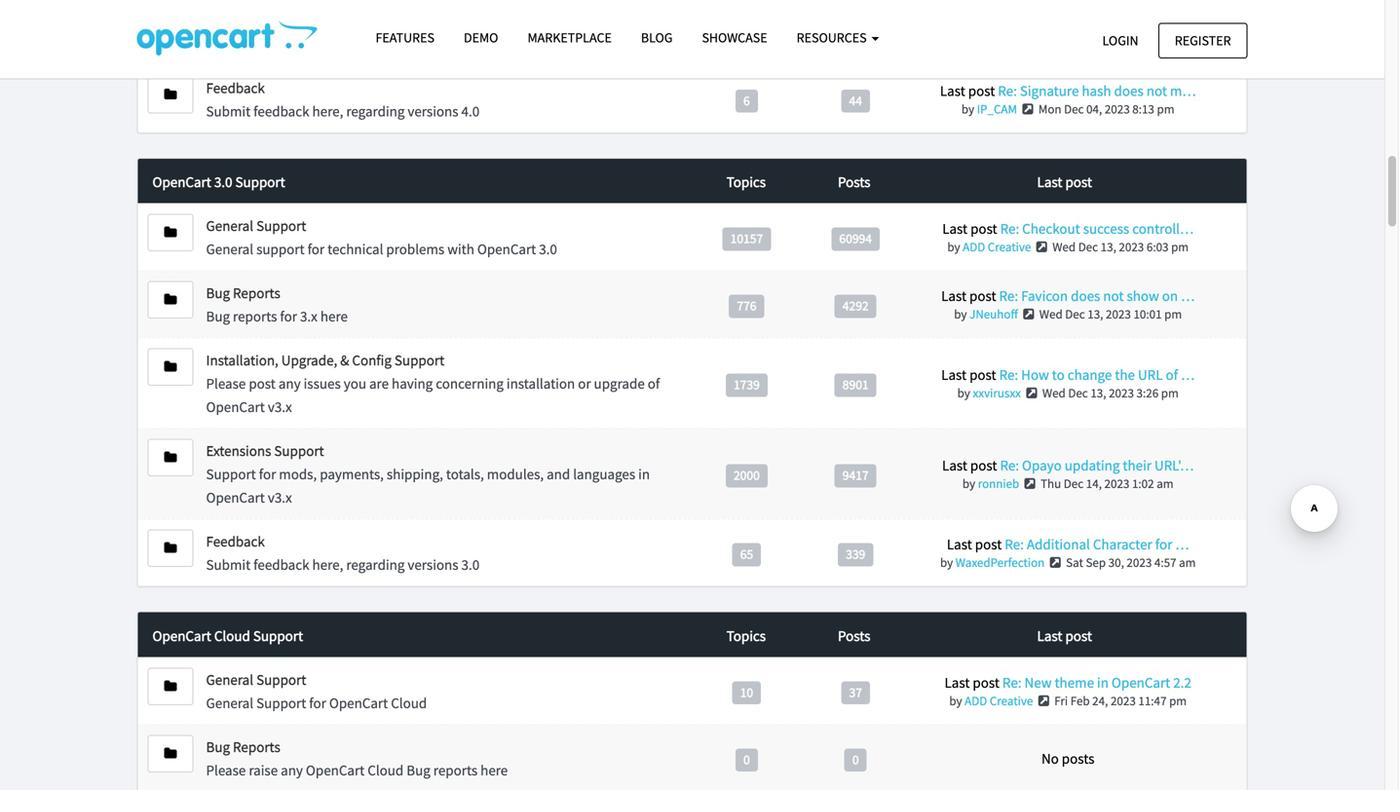 Task type: describe. For each thing, give the bounding box(es) containing it.
in inside the support for mods, payments, shipping, totals, modules, and languages in opencart v4.x
[[638, 11, 650, 30]]

60994
[[839, 230, 872, 247]]

installation, upgrade, & config support image
[[164, 360, 177, 374]]

by xxvirusxx
[[958, 385, 1021, 401]]

shipping, inside extensions support support for mods, payments, shipping, totals, modules, and languages in opencart v3.x
[[387, 465, 443, 484]]

for inside the support for mods, payments, shipping, totals, modules, and languages in opencart v4.x
[[259, 11, 276, 30]]

versions for 4.0
[[408, 102, 459, 120]]

feedback for feedback submit feedback here, regarding versions 3.0
[[206, 532, 265, 551]]

marketplace
[[528, 29, 612, 46]]

waxedperfection
[[956, 555, 1045, 571]]

pm for re: signature hash does not m…
[[1157, 101, 1175, 117]]

1 vertical spatial …
[[1181, 366, 1195, 384]]

by jneuhoff
[[954, 306, 1018, 322]]

payments, inside extensions support support for mods, payments, shipping, totals, modules, and languages in opencart v3.x
[[320, 465, 384, 484]]

post for re: signature hash does not m…
[[968, 81, 995, 100]]

am for …
[[1179, 555, 1196, 571]]

how
[[1021, 366, 1049, 384]]

success
[[1083, 219, 1130, 238]]

2 0 from the left
[[853, 751, 859, 768]]

re: for re: how to change the url of …
[[999, 366, 1019, 384]]

1 0 from the left
[[744, 751, 750, 768]]

show
[[1127, 287, 1159, 305]]

v3.x inside extensions support support for mods, payments, shipping, totals, modules, and languages in opencart v3.x
[[268, 488, 292, 507]]

totals, inside extensions support support for mods, payments, shipping, totals, modules, and languages in opencart v3.x
[[446, 465, 484, 484]]

2 vertical spatial in
[[1097, 673, 1109, 692]]

776
[[737, 298, 757, 314]]

2 general from the top
[[206, 240, 253, 258]]

reports inside bug reports bug reports for 3.x here
[[233, 307, 277, 326]]

by for last post re: checkout success controll…
[[948, 239, 960, 255]]

last for re: new theme in opencart 2.2
[[945, 673, 970, 692]]

4:57
[[1155, 555, 1177, 571]]

re: opayo updating their url'… link
[[1000, 456, 1194, 475]]

opencart cloud support link
[[153, 624, 692, 648]]

wed dec 13, 2023 3:26 pm
[[1043, 385, 1179, 401]]

dec for to
[[1068, 385, 1088, 401]]

submit for submit feedback here, regarding versions 3.0
[[206, 556, 251, 574]]

wed for how
[[1043, 385, 1066, 401]]

general support link for support
[[206, 670, 306, 689]]

last post re: favicon does not show on …
[[941, 287, 1195, 305]]

last for re: favicon does not show on …
[[941, 287, 967, 305]]

feedback link for feedback submit feedback here, regarding versions 3.0
[[206, 532, 265, 551]]

opencart inside 'link'
[[153, 173, 211, 191]]

2023 for change
[[1109, 385, 1134, 401]]

4 general from the top
[[206, 694, 253, 712]]

by for last post re: signature hash does not m…
[[962, 101, 975, 117]]

re: for re: opayo updating their url'…
[[1000, 456, 1019, 475]]

3.0 inside feedback submit feedback here, regarding versions 3.0
[[461, 556, 480, 574]]

showcase
[[702, 29, 768, 46]]

please inside bug reports please raise any opencart cloud bug reports here
[[206, 761, 246, 780]]

extensions support link
[[206, 442, 324, 460]]

1 vertical spatial not
[[1103, 287, 1124, 305]]

1:02
[[1132, 476, 1154, 492]]

mon
[[1039, 101, 1062, 117]]

features
[[376, 29, 435, 46]]

upgrade,
[[281, 351, 337, 370]]

by add creative for re: checkout success controll…
[[948, 239, 1031, 255]]

url
[[1138, 366, 1163, 384]]

last post re: checkout success controll…
[[943, 219, 1194, 238]]

general support link for support
[[206, 217, 306, 235]]

339
[[846, 546, 866, 563]]

dec for hash
[[1064, 101, 1084, 117]]

by for last post re: favicon does not show on …
[[954, 306, 967, 322]]

on
[[1162, 287, 1178, 305]]

support inside general support general support for technical problems with opencart 3.0
[[256, 217, 306, 235]]

installation,
[[206, 351, 278, 370]]

showcase link
[[687, 20, 782, 55]]

re: new theme in opencart 2.2 link
[[1003, 673, 1192, 692]]

opencart up 11:47
[[1112, 673, 1171, 692]]

last for re: opayo updating their url'…
[[942, 456, 968, 475]]

13, for controll…
[[1101, 239, 1117, 255]]

last post re: new theme in opencart 2.2
[[945, 673, 1192, 692]]

or
[[578, 374, 591, 393]]

technical
[[328, 240, 383, 258]]

regarding for 4.0
[[346, 102, 405, 120]]

add creative link for re: checkout success controll…
[[963, 239, 1031, 255]]

fri feb 24, 2023 11:47 pm
[[1055, 693, 1187, 709]]

hash
[[1082, 81, 1111, 100]]

for inside extensions support support for mods, payments, shipping, totals, modules, and languages in opencart v3.x
[[259, 465, 276, 484]]

feb
[[1071, 693, 1090, 709]]

4.0
[[461, 102, 480, 120]]

view the latest post image for favicon
[[1021, 308, 1037, 321]]

opayo
[[1022, 456, 1062, 475]]

regarding for 3.0
[[346, 556, 405, 574]]

creative for re: checkout success controll…
[[988, 239, 1031, 255]]

jneuhoff
[[970, 306, 1018, 322]]

of inside installation, upgrade, & config support please post any issues you are having concerning installation or upgrade of opencart v3.x
[[648, 374, 660, 393]]

opencart 3.0 support link
[[153, 170, 692, 194]]

re: for re: signature hash does not m…
[[998, 81, 1017, 100]]

extensions support support for mods, payments, shipping, totals, modules, and languages in opencart v3.x
[[206, 442, 650, 507]]

wed for checkout
[[1053, 239, 1076, 255]]

submit for submit feedback here, regarding versions 4.0
[[206, 102, 251, 120]]

login
[[1103, 32, 1139, 49]]

v4.x
[[268, 35, 292, 53]]

65
[[740, 546, 753, 563]]

13, for change
[[1091, 385, 1107, 401]]

wed dec 13, 2023 10:01 pm
[[1040, 306, 1182, 322]]

dec for updating
[[1064, 476, 1084, 492]]

opencart inside general support general support for opencart cloud
[[329, 694, 388, 712]]

change
[[1068, 366, 1112, 384]]

upgrade
[[594, 374, 645, 393]]

creative for re: new theme in opencart 2.2
[[990, 693, 1033, 709]]

sat
[[1066, 555, 1084, 571]]

posts for last post re: checkout success controll…
[[838, 173, 871, 191]]

support
[[256, 240, 305, 258]]

0 vertical spatial …
[[1181, 287, 1195, 305]]

general support image
[[164, 226, 177, 239]]

favicon
[[1021, 287, 1068, 305]]

by for last post re: additional character for …
[[940, 555, 953, 571]]

installation, upgrade, & config support please post any issues you are having concerning installation or upgrade of opencart v3.x
[[206, 351, 660, 416]]

by ip_cam
[[962, 101, 1017, 117]]

character
[[1093, 535, 1153, 554]]

problems
[[386, 240, 445, 258]]

view the latest post image for new
[[1036, 695, 1052, 707]]

extensions
[[206, 442, 271, 460]]

last for re: signature hash does not m…
[[940, 81, 966, 100]]

post inside installation, upgrade, & config support please post any issues you are having concerning installation or upgrade of opencart v3.x
[[249, 374, 276, 393]]

last post for checkout
[[1037, 173, 1092, 191]]

by for last post re: opayo updating their url'…
[[963, 476, 976, 492]]

1 vertical spatial checkout
[[1022, 219, 1080, 238]]

pm for re: new theme in opencart 2.2
[[1169, 693, 1187, 709]]

10
[[740, 684, 753, 701]]

integrati…
[[1128, 2, 1193, 21]]

14,
[[1086, 476, 1102, 492]]

additional
[[1027, 535, 1090, 554]]

login link
[[1086, 23, 1155, 58]]

paypal
[[1023, 2, 1064, 21]]

posts for last post re: new theme in opencart 2.2
[[838, 627, 871, 645]]

having
[[392, 374, 433, 393]]

support for mods, payments, shipping, totals, modules, and languages in opencart v4.x
[[206, 11, 650, 53]]

0 vertical spatial does
[[1114, 81, 1144, 100]]

languages inside extensions support support for mods, payments, shipping, totals, modules, and languages in opencart v3.x
[[573, 465, 636, 484]]

feedback image for submit feedback here, regarding versions 4.0
[[164, 88, 177, 101]]

wed inside re: paypal checkout integrati… wed dec 13, 2023 10:52 pm
[[1048, 22, 1071, 38]]

their
[[1123, 456, 1152, 475]]

for inside general support general support for technical problems with opencart 3.0
[[308, 240, 325, 258]]

re: how to change the url of … link
[[999, 366, 1195, 384]]

waxedperfection link
[[956, 555, 1045, 571]]

features link
[[361, 20, 449, 55]]

2023 for for
[[1127, 555, 1152, 571]]

shipping, inside the support for mods, payments, shipping, totals, modules, and languages in opencart v4.x
[[387, 11, 443, 30]]

feedback for feedback submit feedback here, regarding versions 3.0
[[254, 556, 309, 574]]

30,
[[1109, 555, 1124, 571]]

post for re: how to change the url of …
[[970, 366, 997, 384]]

opencart 3.0 support
[[153, 173, 285, 191]]

9417
[[843, 467, 869, 484]]

mon dec 04, 2023 8:13 pm
[[1039, 101, 1175, 117]]

dec for success
[[1078, 239, 1098, 255]]

re: for re: additional character for …
[[1005, 535, 1024, 554]]

to
[[1052, 366, 1065, 384]]

here inside bug reports bug reports for 3.x here
[[320, 307, 348, 326]]

opencart inside the support for mods, payments, shipping, totals, modules, and languages in opencart v4.x
[[206, 35, 265, 53]]

2 vertical spatial …
[[1176, 535, 1189, 554]]

3.x
[[300, 307, 318, 326]]

by for last post re: how to change the url of …
[[958, 385, 970, 401]]

config
[[352, 351, 392, 370]]

re: paypal checkout integrati… link
[[1001, 2, 1193, 21]]

totals, inside the support for mods, payments, shipping, totals, modules, and languages in opencart v4.x
[[446, 11, 484, 30]]

resources link
[[782, 20, 894, 55]]

thu
[[1041, 476, 1061, 492]]

view the latest post image for checkout
[[1034, 241, 1050, 254]]

v3.x inside installation, upgrade, & config support please post any issues you are having concerning installation or upgrade of opencart v3.x
[[268, 398, 292, 416]]

ronnieb
[[978, 476, 1020, 492]]

for inside general support general support for opencart cloud
[[309, 694, 326, 712]]

by for last post re: new theme in opencart 2.2
[[950, 693, 962, 709]]

support inside 'link'
[[235, 173, 285, 191]]

concerning
[[436, 374, 504, 393]]

xxvirusxx link
[[973, 385, 1021, 401]]

pm for re: checkout success controll…
[[1171, 239, 1189, 255]]



Task type: locate. For each thing, give the bounding box(es) containing it.
sep
[[1086, 555, 1106, 571]]

1 vertical spatial in
[[638, 465, 650, 484]]

04,
[[1087, 101, 1102, 117]]

general support link
[[206, 217, 306, 235], [206, 670, 306, 689]]

1 horizontal spatial 0
[[853, 751, 859, 768]]

bug reports link up the raise at the bottom
[[206, 738, 280, 756]]

pm right 3:26
[[1161, 385, 1179, 401]]

the
[[1115, 366, 1135, 384]]

feedback up opencart cloud support
[[254, 556, 309, 574]]

1 payments, from the top
[[320, 11, 384, 30]]

versions up opencart cloud support link
[[408, 556, 459, 574]]

2023 inside re: paypal checkout integrati… wed dec 13, 2023 10:52 pm
[[1114, 22, 1139, 38]]

0 vertical spatial posts
[[838, 173, 871, 191]]

post for re: new theme in opencart 2.2
[[973, 673, 1000, 692]]

dec for does
[[1065, 306, 1085, 322]]

last for re: how to change the url of …
[[942, 366, 967, 384]]

reports for raise
[[233, 738, 280, 756]]

versions
[[408, 102, 459, 120], [408, 556, 459, 574]]

opencart inside extensions support support for mods, payments, shipping, totals, modules, and languages in opencart v3.x
[[206, 488, 265, 507]]

1 shipping, from the top
[[387, 11, 443, 30]]

pm down the 2.2
[[1169, 693, 1187, 709]]

submit up opencart 3.0 support
[[206, 102, 251, 120]]

1 topics from the top
[[727, 173, 766, 191]]

add
[[963, 239, 985, 255], [965, 693, 987, 709]]

1 vertical spatial cloud
[[391, 694, 427, 712]]

0 vertical spatial creative
[[988, 239, 1031, 255]]

0 horizontal spatial am
[[1157, 476, 1174, 492]]

6:03
[[1147, 239, 1169, 255]]

view the latest post image left mon
[[1020, 103, 1036, 115]]

view the latest post image left the 'thu' on the bottom right
[[1022, 478, 1038, 490]]

0 vertical spatial feedback
[[206, 78, 265, 97]]

1 vertical spatial mods,
[[279, 465, 317, 484]]

post
[[968, 81, 995, 100], [1066, 173, 1092, 191], [971, 219, 998, 238], [970, 287, 996, 305], [970, 366, 997, 384], [249, 374, 276, 393], [971, 456, 997, 475], [975, 535, 1002, 554], [1066, 627, 1092, 645], [973, 673, 1000, 692]]

feedback image for submit feedback here, regarding versions 3.0
[[164, 542, 177, 555]]

creative down new
[[990, 693, 1033, 709]]

1 posts from the top
[[838, 173, 871, 191]]

bug reports please raise any opencart cloud bug reports here
[[206, 738, 508, 780]]

re: for re: new theme in opencart 2.2
[[1003, 673, 1022, 692]]

11:47
[[1139, 693, 1167, 709]]

2 last post from the top
[[1037, 627, 1092, 645]]

last post re: opayo updating their url'…
[[942, 456, 1194, 475]]

add creative link for re: new theme in opencart 2.2
[[965, 693, 1033, 709]]

0 vertical spatial any
[[279, 374, 301, 393]]

for up bug reports please raise any opencart cloud bug reports here
[[309, 694, 326, 712]]

1 vertical spatial posts
[[838, 627, 871, 645]]

installation
[[507, 374, 575, 393]]

general support general support for technical problems with opencart 3.0
[[206, 217, 557, 258]]

mods, inside the support for mods, payments, shipping, totals, modules, and languages in opencart v4.x
[[279, 11, 317, 30]]

reports for reports
[[233, 284, 280, 302]]

0 vertical spatial checkout
[[1067, 2, 1125, 21]]

bug reports link for reports
[[206, 284, 280, 302]]

2 payments, from the top
[[320, 465, 384, 484]]

opencart right the raise at the bottom
[[306, 761, 365, 780]]

1 feedback from the top
[[254, 102, 309, 120]]

feedback link down extensions in the left bottom of the page
[[206, 532, 265, 551]]

any inside installation, upgrade, & config support please post any issues you are having concerning installation or upgrade of opencart v3.x
[[279, 374, 301, 393]]

2 and from the top
[[547, 465, 570, 484]]

view the latest post image for signature
[[1020, 103, 1036, 115]]

re: up waxedperfection
[[1005, 535, 1024, 554]]

1 vertical spatial shipping,
[[387, 465, 443, 484]]

re: paypal checkout integrati… wed dec 13, 2023 10:52 pm
[[1001, 2, 1193, 38]]

13, down re: favicon does not show on … link on the top right of the page
[[1088, 306, 1104, 322]]

am right 4:57
[[1179, 555, 1196, 571]]

0 vertical spatial v3.x
[[268, 398, 292, 416]]

dec down re: paypal checkout integrati… link
[[1073, 22, 1093, 38]]

1 feedback from the top
[[206, 78, 265, 97]]

1 vertical spatial submit
[[206, 556, 251, 574]]

2 v3.x from the top
[[268, 488, 292, 507]]

creative
[[988, 239, 1031, 255], [990, 693, 1033, 709]]

general
[[206, 217, 253, 235], [206, 240, 253, 258], [206, 670, 253, 689], [206, 694, 253, 712]]

2 vertical spatial cloud
[[368, 761, 404, 780]]

1 vertical spatial languages
[[573, 465, 636, 484]]

bug reports link
[[206, 284, 280, 302], [206, 738, 280, 756]]

for up 4:57
[[1156, 535, 1173, 554]]

signature
[[1020, 81, 1079, 100]]

demo
[[464, 29, 498, 46]]

re: inside re: paypal checkout integrati… wed dec 13, 2023 10:52 pm
[[1001, 2, 1020, 21]]

please
[[206, 374, 246, 393], [206, 761, 246, 780]]

2023 for in
[[1111, 693, 1136, 709]]

2 horizontal spatial 3.0
[[539, 240, 557, 258]]

1 vertical spatial add creative link
[[965, 693, 1033, 709]]

topics for last post re: new theme in opencart 2.2
[[727, 627, 766, 645]]

view the latest post image down last post re: checkout success controll… at right
[[1034, 241, 1050, 254]]

1 languages from the top
[[573, 11, 636, 30]]

modules, inside extensions support support for mods, payments, shipping, totals, modules, and languages in opencart v3.x
[[487, 465, 544, 484]]

here, inside feedback submit feedback here, regarding versions 4.0
[[312, 102, 343, 120]]

1 vertical spatial feedback
[[206, 532, 265, 551]]

any down upgrade,
[[279, 374, 301, 393]]

versions inside feedback submit feedback here, regarding versions 3.0
[[408, 556, 459, 574]]

2023 for not
[[1106, 306, 1131, 322]]

1 versions from the top
[[408, 102, 459, 120]]

2 vertical spatial 3.0
[[461, 556, 480, 574]]

fri
[[1055, 693, 1068, 709]]

2 reports from the top
[[233, 738, 280, 756]]

0 vertical spatial here,
[[312, 102, 343, 120]]

feedback for feedback submit feedback here, regarding versions 4.0
[[254, 102, 309, 120]]

re: additional character for … link
[[1005, 535, 1189, 554]]

2 feedback link from the top
[[206, 532, 265, 551]]

opencart inside bug reports please raise any opencart cloud bug reports here
[[306, 761, 365, 780]]

2 shipping, from the top
[[387, 465, 443, 484]]

0 vertical spatial versions
[[408, 102, 459, 120]]

1 vertical spatial am
[[1179, 555, 1196, 571]]

pm for re: how to change the url of …
[[1161, 385, 1179, 401]]

by add creative down new
[[950, 693, 1033, 709]]

languages down upgrade
[[573, 465, 636, 484]]

and down installation
[[547, 465, 570, 484]]

general support image
[[164, 680, 177, 693]]

1 modules, from the top
[[487, 11, 544, 30]]

2 totals, from the top
[[446, 465, 484, 484]]

regarding down features link
[[346, 102, 405, 120]]

and inside extensions support support for mods, payments, shipping, totals, modules, and languages in opencart v3.x
[[547, 465, 570, 484]]

and right demo
[[547, 11, 570, 30]]

v3.x up extensions support link
[[268, 398, 292, 416]]

1 feedback link from the top
[[206, 78, 265, 97]]

post for re: opayo updating their url'…
[[971, 456, 997, 475]]

opencart down extensions in the left bottom of the page
[[206, 488, 265, 507]]

blog link
[[626, 20, 687, 55]]

6
[[744, 92, 750, 109]]

re: for re: favicon does not show on …
[[999, 287, 1018, 305]]

1 and from the top
[[547, 11, 570, 30]]

v3.x down extensions support link
[[268, 488, 292, 507]]

add for re: new theme in opencart 2.2
[[965, 693, 987, 709]]

feedback inside feedback submit feedback here, regarding versions 3.0
[[254, 556, 309, 574]]

2023 down re: favicon does not show on … link on the top right of the page
[[1106, 306, 1131, 322]]

post for re: checkout success controll…
[[971, 219, 998, 238]]

general support link up support
[[206, 217, 306, 235]]

2 languages from the top
[[573, 465, 636, 484]]

by add creative up the "by jneuhoff"
[[948, 239, 1031, 255]]

controll…
[[1133, 219, 1194, 238]]

mods, down extensions support link
[[279, 465, 317, 484]]

last post re: signature hash does not m…
[[940, 81, 1196, 100]]

0 vertical spatial feedback link
[[206, 78, 265, 97]]

0 vertical spatial modules,
[[487, 11, 544, 30]]

opencart cloud support
[[153, 627, 303, 645]]

re: up jneuhoff link
[[1000, 219, 1020, 238]]

bug reports image
[[164, 747, 177, 761]]

1 last post from the top
[[1037, 173, 1092, 191]]

does
[[1114, 81, 1144, 100], [1071, 287, 1101, 305]]

0 horizontal spatial of
[[648, 374, 660, 393]]

1 vertical spatial reports
[[233, 738, 280, 756]]

support inside installation, upgrade, & config support please post any issues you are having concerning installation or upgrade of opencart v3.x
[[395, 351, 445, 370]]

am down url'…
[[1157, 476, 1174, 492]]

with
[[447, 240, 474, 258]]

1 vertical spatial feedback link
[[206, 532, 265, 551]]

re: checkout success controll… link
[[1000, 219, 1194, 238]]

1 horizontal spatial of
[[1166, 366, 1178, 384]]

0
[[744, 751, 750, 768], [853, 751, 859, 768]]

post for re: favicon does not show on …
[[970, 287, 996, 305]]

0 vertical spatial bug reports link
[[206, 284, 280, 302]]

any inside bug reports please raise any opencart cloud bug reports here
[[281, 761, 303, 780]]

feedback link
[[206, 78, 265, 97], [206, 532, 265, 551]]

2023
[[1114, 22, 1139, 38], [1105, 101, 1130, 117], [1119, 239, 1144, 255], [1106, 306, 1131, 322], [1109, 385, 1134, 401], [1105, 476, 1130, 492], [1127, 555, 1152, 571], [1111, 693, 1136, 709]]

view the latest post image down how
[[1024, 387, 1040, 400]]

0 vertical spatial mods,
[[279, 11, 317, 30]]

view the latest post image
[[1020, 103, 1036, 115], [1034, 241, 1050, 254], [1021, 308, 1037, 321], [1022, 478, 1038, 490], [1047, 557, 1064, 569]]

reports inside bug reports please raise any opencart cloud bug reports here
[[433, 761, 478, 780]]

for left 3.x
[[280, 307, 297, 326]]

… right on
[[1181, 287, 1195, 305]]

0 down 10 in the bottom of the page
[[744, 751, 750, 768]]

submit inside feedback submit feedback here, regarding versions 4.0
[[206, 102, 251, 120]]

2 feedback image from the top
[[164, 542, 177, 555]]

please inside installation, upgrade, & config support please post any issues you are having concerning installation or upgrade of opencart v3.x
[[206, 374, 246, 393]]

3.0 inside 'link'
[[214, 173, 232, 191]]

posts up 37 on the bottom
[[838, 627, 871, 645]]

for
[[259, 11, 276, 30], [308, 240, 325, 258], [280, 307, 297, 326], [259, 465, 276, 484], [1156, 535, 1173, 554], [309, 694, 326, 712]]

add for re: checkout success controll…
[[963, 239, 985, 255]]

url'…
[[1155, 456, 1194, 475]]

view the latest post image for additional
[[1047, 557, 1064, 569]]

am
[[1157, 476, 1174, 492], [1179, 555, 1196, 571]]

2 topics from the top
[[727, 627, 766, 645]]

1 vertical spatial please
[[206, 761, 246, 780]]

demo link
[[449, 20, 513, 55]]

0 vertical spatial not
[[1147, 81, 1167, 100]]

1 vertical spatial payments,
[[320, 465, 384, 484]]

totals, down concerning on the top left of the page
[[446, 465, 484, 484]]

… up 4:57
[[1176, 535, 1189, 554]]

here,
[[312, 102, 343, 120], [312, 556, 343, 574]]

1 horizontal spatial am
[[1179, 555, 1196, 571]]

view the latest post image left fri
[[1036, 695, 1052, 707]]

opencart inside installation, upgrade, & config support please post any issues you are having concerning installation or upgrade of opencart v3.x
[[206, 398, 265, 416]]

feedback inside feedback submit feedback here, regarding versions 4.0
[[254, 102, 309, 120]]

of right upgrade
[[648, 374, 660, 393]]

installation, upgrade, & config support link
[[206, 351, 445, 370]]

1 general support link from the top
[[206, 217, 306, 235]]

regarding inside feedback submit feedback here, regarding versions 3.0
[[346, 556, 405, 574]]

cloud inside bug reports please raise any opencart cloud bug reports here
[[368, 761, 404, 780]]

here, for feedback submit feedback here, regarding versions 4.0
[[312, 102, 343, 120]]

topics
[[727, 173, 766, 191], [727, 627, 766, 645]]

0 vertical spatial last post
[[1037, 173, 1092, 191]]

1 vertical spatial does
[[1071, 287, 1101, 305]]

not up wed dec 13, 2023 10:01 pm
[[1103, 287, 1124, 305]]

pm right 8:13
[[1157, 101, 1175, 117]]

0 vertical spatial reports
[[233, 307, 277, 326]]

2023 for their
[[1105, 476, 1130, 492]]

1 vertical spatial general support link
[[206, 670, 306, 689]]

24,
[[1093, 693, 1108, 709]]

feedback image
[[164, 88, 177, 101], [164, 542, 177, 555]]

general support general support for opencart cloud
[[206, 670, 427, 712]]

1 vertical spatial totals,
[[446, 465, 484, 484]]

1 vertical spatial bug reports link
[[206, 738, 280, 756]]

topics for last post re: checkout success controll…
[[727, 173, 766, 191]]

2 general support link from the top
[[206, 670, 306, 689]]

general support link down opencart cloud support
[[206, 670, 306, 689]]

1 general from the top
[[206, 217, 253, 235]]

1 vertical spatial and
[[547, 465, 570, 484]]

1 vertical spatial here,
[[312, 556, 343, 574]]

not up 8:13
[[1147, 81, 1167, 100]]

no posts
[[1042, 749, 1095, 768]]

0 vertical spatial add
[[963, 239, 985, 255]]

1 v3.x from the top
[[268, 398, 292, 416]]

here inside bug reports please raise any opencart cloud bug reports here
[[481, 761, 508, 780]]

2 submit from the top
[[206, 556, 251, 574]]

2023 for does
[[1105, 101, 1130, 117]]

wed down paypal
[[1048, 22, 1071, 38]]

0 horizontal spatial reports
[[233, 307, 277, 326]]

by add creative for re: new theme in opencart 2.2
[[950, 693, 1033, 709]]

reports up the raise at the bottom
[[233, 738, 280, 756]]

feedback inside feedback submit feedback here, regarding versions 4.0
[[206, 78, 265, 97]]

0 vertical spatial regarding
[[346, 102, 405, 120]]

submit inside feedback submit feedback here, regarding versions 3.0
[[206, 556, 251, 574]]

3:26
[[1137, 385, 1159, 401]]

totals,
[[446, 11, 484, 30], [446, 465, 484, 484]]

1 vertical spatial regarding
[[346, 556, 405, 574]]

1 submit from the top
[[206, 102, 251, 120]]

shipping, left demo
[[387, 11, 443, 30]]

pm down on
[[1165, 306, 1182, 322]]

and inside the support for mods, payments, shipping, totals, modules, and languages in opencart v4.x
[[547, 11, 570, 30]]

feedback for feedback submit feedback here, regarding versions 4.0
[[206, 78, 265, 97]]

feedback
[[254, 102, 309, 120], [254, 556, 309, 574]]

3.0 inside general support general support for technical problems with opencart 3.0
[[539, 240, 557, 258]]

1 feedback image from the top
[[164, 88, 177, 101]]

feedback submit feedback here, regarding versions 3.0
[[206, 532, 480, 574]]

1 vertical spatial view the latest post image
[[1036, 695, 1052, 707]]

0 vertical spatial submit
[[206, 102, 251, 120]]

pm inside re: paypal checkout integrati… wed dec 13, 2023 10:52 pm
[[1173, 22, 1190, 38]]

creative up favicon
[[988, 239, 1031, 255]]

wed
[[1048, 22, 1071, 38], [1053, 239, 1076, 255], [1040, 306, 1063, 322], [1043, 385, 1066, 401]]

last post up last post re: checkout success controll… at right
[[1037, 173, 1092, 191]]

0 vertical spatial general support link
[[206, 217, 306, 235]]

1 here, from the top
[[312, 102, 343, 120]]

submit up opencart cloud support
[[206, 556, 251, 574]]

register
[[1175, 32, 1231, 49]]

pm for re: favicon does not show on …
[[1165, 306, 1182, 322]]

0 vertical spatial reports
[[233, 284, 280, 302]]

1 horizontal spatial here
[[481, 761, 508, 780]]

1 horizontal spatial not
[[1147, 81, 1167, 100]]

2 mods, from the top
[[279, 465, 317, 484]]

1 vertical spatial creative
[[990, 693, 1033, 709]]

re:
[[1001, 2, 1020, 21], [998, 81, 1017, 100], [1000, 219, 1020, 238], [999, 287, 1018, 305], [999, 366, 1019, 384], [1000, 456, 1019, 475], [1005, 535, 1024, 554], [1003, 673, 1022, 692]]

reports inside bug reports please raise any opencart cloud bug reports here
[[233, 738, 280, 756]]

0 vertical spatial totals,
[[446, 11, 484, 30]]

here, for feedback submit feedback here, regarding versions 3.0
[[312, 556, 343, 574]]

regarding inside feedback submit feedback here, regarding versions 4.0
[[346, 102, 405, 120]]

re: up ronnieb "link"
[[1000, 456, 1019, 475]]

1 regarding from the top
[[346, 102, 405, 120]]

wed for favicon
[[1040, 306, 1063, 322]]

last post up last post re: new theme in opencart 2.2
[[1037, 627, 1092, 645]]

cloud for general support general support for opencart cloud
[[391, 694, 427, 712]]

last for re: additional character for …
[[947, 535, 972, 554]]

2 feedback from the top
[[206, 532, 265, 551]]

1 please from the top
[[206, 374, 246, 393]]

reports down support
[[233, 284, 280, 302]]

payments, up feedback submit feedback here, regarding versions 3.0
[[320, 465, 384, 484]]

0 horizontal spatial 3.0
[[214, 173, 232, 191]]

versions for 3.0
[[408, 556, 459, 574]]

wed down last post re: checkout success controll… at right
[[1053, 239, 1076, 255]]

ip_cam link
[[977, 101, 1017, 117]]

dec down "last post re: signature hash does not m…"
[[1064, 101, 1084, 117]]

1 vertical spatial v3.x
[[268, 488, 292, 507]]

4292
[[843, 298, 869, 314]]

0 horizontal spatial here
[[320, 307, 348, 326]]

1 horizontal spatial 3.0
[[461, 556, 480, 574]]

cloud inside general support general support for opencart cloud
[[391, 694, 427, 712]]

2023 for controll…
[[1119, 239, 1144, 255]]

0 vertical spatial feedback image
[[164, 88, 177, 101]]

add creative link
[[963, 239, 1031, 255], [965, 693, 1033, 709]]

1 vertical spatial 3.0
[[539, 240, 557, 258]]

2023 right 14,
[[1105, 476, 1130, 492]]

opencart left v4.x
[[206, 35, 265, 53]]

feedback submit feedback here, regarding versions 4.0
[[206, 78, 480, 120]]

pm right 10:52
[[1173, 22, 1190, 38]]

mods, inside extensions support support for mods, payments, shipping, totals, modules, and languages in opencart v3.x
[[279, 465, 317, 484]]

2 feedback from the top
[[254, 556, 309, 574]]

support inside the support for mods, payments, shipping, totals, modules, and languages in opencart v4.x
[[206, 11, 256, 30]]

bug reports image
[[164, 293, 177, 307]]

0 vertical spatial languages
[[573, 11, 636, 30]]

view the latest post image for opayo
[[1022, 478, 1038, 490]]

0 vertical spatial payments,
[[320, 11, 384, 30]]

please down installation, at the left
[[206, 374, 246, 393]]

2 bug reports link from the top
[[206, 738, 280, 756]]

re: up jneuhoff
[[999, 287, 1018, 305]]

1 vertical spatial here
[[481, 761, 508, 780]]

0 vertical spatial and
[[547, 11, 570, 30]]

0 vertical spatial please
[[206, 374, 246, 393]]

2000
[[734, 467, 760, 484]]

topics up 10157
[[727, 173, 766, 191]]

languages left blog
[[573, 11, 636, 30]]

bug reports link down support
[[206, 284, 280, 302]]

opencart up general support image on the bottom left of the page
[[153, 627, 211, 645]]

0 horizontal spatial not
[[1103, 287, 1124, 305]]

2 here, from the top
[[312, 556, 343, 574]]

checkout inside re: paypal checkout integrati… wed dec 13, 2023 10:52 pm
[[1067, 2, 1125, 21]]

wed down favicon
[[1040, 306, 1063, 322]]

0 vertical spatial add creative link
[[963, 239, 1031, 255]]

view the latest post image
[[1024, 387, 1040, 400], [1036, 695, 1052, 707]]

1 vertical spatial feedback image
[[164, 542, 177, 555]]

opencart inside general support general support for technical problems with opencart 3.0
[[477, 240, 536, 258]]

for right support
[[308, 240, 325, 258]]

1 horizontal spatial does
[[1114, 81, 1144, 100]]

bug reports link for raise
[[206, 738, 280, 756]]

view the latest post image for how
[[1024, 387, 1040, 400]]

thu dec 14, 2023 1:02 am
[[1041, 476, 1174, 492]]

2 posts from the top
[[838, 627, 871, 645]]

2 please from the top
[[206, 761, 246, 780]]

0 vertical spatial 3.0
[[214, 173, 232, 191]]

1 vertical spatial reports
[[433, 761, 478, 780]]

theme
[[1055, 673, 1094, 692]]

13, down re: how to change the url of … 'link'
[[1091, 385, 1107, 401]]

2.2
[[1174, 673, 1192, 692]]

0 horizontal spatial does
[[1071, 287, 1101, 305]]

last post for new
[[1037, 627, 1092, 645]]

pm right 6:03
[[1171, 239, 1189, 255]]

1 totals, from the top
[[446, 11, 484, 30]]

modules, inside the support for mods, payments, shipping, totals, modules, and languages in opencart v4.x
[[487, 11, 544, 30]]

am for url'…
[[1157, 476, 1174, 492]]

here, inside feedback submit feedback here, regarding versions 3.0
[[312, 556, 343, 574]]

and
[[547, 11, 570, 30], [547, 465, 570, 484]]

does up wed dec 13, 2023 10:01 pm
[[1071, 287, 1101, 305]]

2 regarding from the top
[[346, 556, 405, 574]]

1 reports from the top
[[233, 284, 280, 302]]

0 vertical spatial in
[[638, 11, 650, 30]]

dec down last post re: favicon does not show on …
[[1065, 306, 1085, 322]]

cloud for bug reports please raise any opencart cloud bug reports here
[[368, 761, 404, 780]]

versions left 4.0
[[408, 102, 459, 120]]

13, for not
[[1088, 306, 1104, 322]]

re: for re: checkout success controll…
[[1000, 219, 1020, 238]]

1 bug reports link from the top
[[206, 284, 280, 302]]

1739
[[734, 376, 760, 393]]

last for re: checkout success controll…
[[943, 219, 968, 238]]

opencart up general support icon
[[153, 173, 211, 191]]

in inside extensions support support for mods, payments, shipping, totals, modules, and languages in opencart v3.x
[[638, 465, 650, 484]]

1 vertical spatial versions
[[408, 556, 459, 574]]

versions inside feedback submit feedback here, regarding versions 4.0
[[408, 102, 459, 120]]

of right url
[[1166, 366, 1178, 384]]

languages inside the support for mods, payments, shipping, totals, modules, and languages in opencart v4.x
[[573, 11, 636, 30]]

does up 8:13
[[1114, 81, 1144, 100]]

checkout left success
[[1022, 219, 1080, 238]]

raise
[[249, 761, 278, 780]]

dec inside re: paypal checkout integrati… wed dec 13, 2023 10:52 pm
[[1073, 22, 1093, 38]]

1 horizontal spatial reports
[[433, 761, 478, 780]]

0 vertical spatial here
[[320, 307, 348, 326]]

2 versions from the top
[[408, 556, 459, 574]]

regarding up opencart cloud support link
[[346, 556, 405, 574]]

m…
[[1170, 81, 1196, 100]]

1 mods, from the top
[[279, 11, 317, 30]]

opencart up bug reports please raise any opencart cloud bug reports here
[[329, 694, 388, 712]]

updating
[[1065, 456, 1120, 475]]

add up the "by jneuhoff"
[[963, 239, 985, 255]]

1 vertical spatial by add creative
[[950, 693, 1033, 709]]

shipping, down having
[[387, 465, 443, 484]]

for inside bug reports bug reports for 3.x here
[[280, 307, 297, 326]]

2 modules, from the top
[[487, 465, 544, 484]]

1 vertical spatial any
[[281, 761, 303, 780]]

please left the raise at the bottom
[[206, 761, 246, 780]]

topics up 10 in the bottom of the page
[[727, 627, 766, 645]]

0 vertical spatial by add creative
[[948, 239, 1031, 255]]

2023 right 30,
[[1127, 555, 1152, 571]]

payments, inside the support for mods, payments, shipping, totals, modules, and languages in opencart v4.x
[[320, 11, 384, 30]]

dec down last post re: how to change the url of …
[[1068, 385, 1088, 401]]

0 horizontal spatial 0
[[744, 751, 750, 768]]

44
[[849, 92, 862, 109]]

blog
[[641, 29, 673, 46]]

dec down last post re: opayo updating their url'…
[[1064, 476, 1084, 492]]

view the latest post image down additional
[[1047, 557, 1064, 569]]

13, down success
[[1101, 239, 1117, 255]]

bug reports bug reports for 3.x here
[[206, 284, 348, 326]]

1 vertical spatial feedback
[[254, 556, 309, 574]]

1 vertical spatial topics
[[727, 627, 766, 645]]

reports inside bug reports bug reports for 3.x here
[[233, 284, 280, 302]]

by add creative
[[948, 239, 1031, 255], [950, 693, 1033, 709]]

add left fri
[[965, 693, 987, 709]]

0 vertical spatial am
[[1157, 476, 1174, 492]]

1 vertical spatial last post
[[1037, 627, 1092, 645]]

regarding
[[346, 102, 405, 120], [346, 556, 405, 574]]

opencart right with
[[477, 240, 536, 258]]

0 vertical spatial shipping,
[[387, 11, 443, 30]]

0 vertical spatial feedback
[[254, 102, 309, 120]]

feedback up opencart 3.0 support
[[206, 78, 265, 97]]

0 vertical spatial view the latest post image
[[1024, 387, 1040, 400]]

13, inside re: paypal checkout integrati… wed dec 13, 2023 10:52 pm
[[1096, 22, 1111, 38]]

extensions support image
[[164, 451, 177, 465]]

any right the raise at the bottom
[[281, 761, 303, 780]]

dec down re: checkout success controll… link
[[1078, 239, 1098, 255]]

view the latest post image down favicon
[[1021, 308, 1037, 321]]

1 vertical spatial add
[[965, 693, 987, 709]]

feedback link for feedback submit feedback here, regarding versions 4.0
[[206, 78, 265, 97]]

3 general from the top
[[206, 670, 253, 689]]

0 vertical spatial topics
[[727, 173, 766, 191]]

1 vertical spatial modules,
[[487, 465, 544, 484]]

post for re: additional character for …
[[975, 535, 1002, 554]]

feedback inside feedback submit feedback here, regarding versions 3.0
[[206, 532, 265, 551]]

new
[[1025, 673, 1052, 692]]

0 vertical spatial cloud
[[214, 627, 250, 645]]

re: up ip_cam link
[[998, 81, 1017, 100]]

re: left paypal
[[1001, 2, 1020, 21]]

re: up xxvirusxx
[[999, 366, 1019, 384]]



Task type: vqa. For each thing, say whether or not it's contained in the screenshot.
Template Support
no



